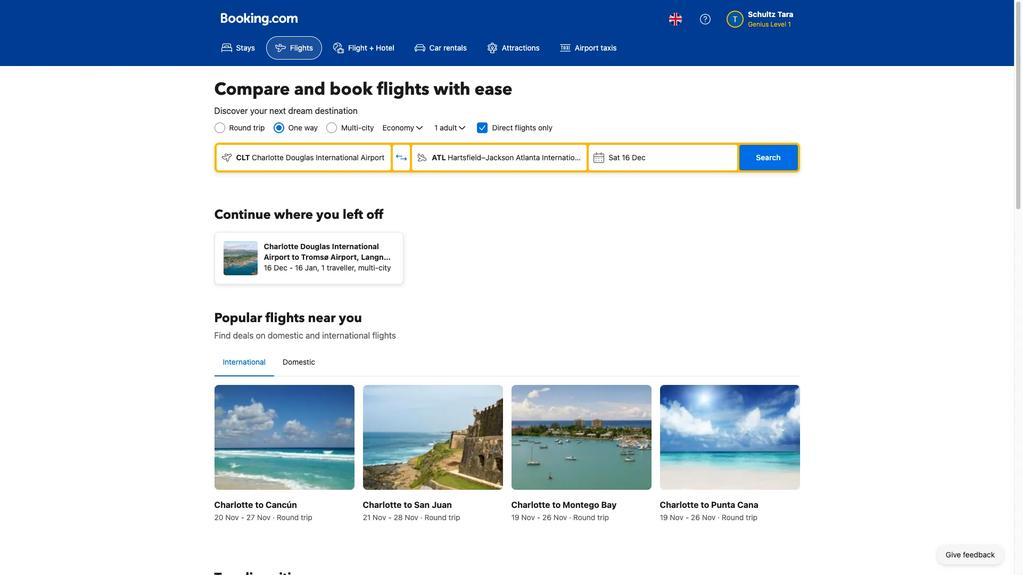 Task type: vqa. For each thing, say whether or not it's contained in the screenshot.
10 JANUARY 2024 checkbox
no



Task type: locate. For each thing, give the bounding box(es) containing it.
19 inside charlotte to montego bay 19 nov - 26 nov · round trip
[[512, 513, 520, 522]]

round down punta
[[722, 513, 744, 522]]

to for san
[[404, 500, 412, 510]]

taxis
[[601, 43, 617, 52]]

· inside charlotte to montego bay 19 nov - 26 nov · round trip
[[570, 513, 572, 522]]

16 dec - 16 jan, 1 traveller, multi-city
[[264, 263, 391, 272]]

ease
[[475, 78, 513, 101]]

economy
[[383, 123, 414, 132]]

sat
[[609, 153, 620, 162]]

2 horizontal spatial 16
[[622, 153, 630, 162]]

0 horizontal spatial 19
[[512, 513, 520, 522]]

8 nov from the left
[[703, 513, 716, 522]]

you up international
[[339, 309, 362, 327]]

international for douglas
[[316, 153, 359, 162]]

to left cancún
[[255, 500, 264, 510]]

bay
[[602, 500, 617, 510]]

charlotte inside "charlotte to punta cana 19 nov - 26 nov · round trip"
[[660, 500, 699, 510]]

charlotte up 20
[[214, 500, 253, 510]]

discover
[[214, 106, 248, 116]]

to inside "charlotte to cancún 20 nov - 27 nov · round trip"
[[255, 500, 264, 510]]

trip for charlotte to montego bay
[[598, 513, 609, 522]]

multi-
[[341, 123, 362, 132]]

charlotte left punta
[[660, 500, 699, 510]]

26
[[543, 513, 552, 522], [691, 513, 700, 522]]

26 inside charlotte to montego bay 19 nov - 26 nov · round trip
[[543, 513, 552, 522]]

3 to from the left
[[553, 500, 561, 510]]

montego
[[563, 500, 600, 510]]

1 horizontal spatial international
[[316, 153, 359, 162]]

charlotte inside charlotte to montego bay 19 nov - 26 nov · round trip
[[512, 500, 551, 510]]

0 horizontal spatial 16
[[264, 263, 272, 272]]

19 inside "charlotte to punta cana 19 nov - 26 nov · round trip"
[[660, 513, 668, 522]]

charlotte to cancún 20 nov - 27 nov · round trip
[[214, 500, 313, 522]]

dec right sat
[[632, 153, 646, 162]]

1 19 from the left
[[512, 513, 520, 522]]

4 to from the left
[[701, 500, 710, 510]]

4 · from the left
[[718, 513, 720, 522]]

3 · from the left
[[570, 513, 572, 522]]

2 19 from the left
[[660, 513, 668, 522]]

international down multi- at the top of the page
[[316, 153, 359, 162]]

- inside charlotte to san juan 21 nov - 28 nov · round trip
[[388, 513, 392, 522]]

to
[[255, 500, 264, 510], [404, 500, 412, 510], [553, 500, 561, 510], [701, 500, 710, 510]]

cancún
[[266, 500, 297, 510]]

2 vertical spatial 1
[[322, 263, 325, 272]]

1 adult
[[435, 123, 457, 132]]

round down montego
[[574, 513, 596, 522]]

round down juan
[[425, 513, 447, 522]]

1 vertical spatial 1
[[435, 123, 438, 132]]

1 vertical spatial and
[[306, 331, 320, 340]]

·
[[273, 513, 275, 522], [421, 513, 423, 522], [570, 513, 572, 522], [718, 513, 720, 522]]

2 26 from the left
[[691, 513, 700, 522]]

· inside "charlotte to punta cana 19 nov - 26 nov · round trip"
[[718, 513, 720, 522]]

compare and book flights with ease discover your next dream destination
[[214, 78, 513, 116]]

charlotte inside "charlotte to cancún 20 nov - 27 nov · round trip"
[[214, 500, 253, 510]]

1 down tara
[[789, 20, 792, 28]]

search button
[[740, 145, 798, 170]]

stays link
[[212, 36, 264, 60]]

international inside 'button'
[[223, 357, 266, 366]]

and down near
[[306, 331, 320, 340]]

international down deals
[[223, 357, 266, 366]]

1 horizontal spatial 19
[[660, 513, 668, 522]]

2 to from the left
[[404, 500, 412, 510]]

airport inside 'link'
[[575, 43, 599, 52]]

· for charlotte to san juan
[[421, 513, 423, 522]]

2 · from the left
[[421, 513, 423, 522]]

· inside charlotte to san juan 21 nov - 28 nov · round trip
[[421, 513, 423, 522]]

· down montego
[[570, 513, 572, 522]]

- for charlotte to san juan
[[388, 513, 392, 522]]

city left economy
[[362, 123, 374, 132]]

1 horizontal spatial 26
[[691, 513, 700, 522]]

round for charlotte to punta cana
[[722, 513, 744, 522]]

19
[[512, 513, 520, 522], [660, 513, 668, 522]]

2 horizontal spatial international
[[542, 153, 585, 162]]

douglas
[[286, 153, 314, 162]]

car rentals
[[430, 43, 467, 52]]

21
[[363, 513, 371, 522]]

26 for punta
[[691, 513, 700, 522]]

international for atlanta
[[542, 153, 585, 162]]

san
[[414, 500, 430, 510]]

1 horizontal spatial city
[[379, 263, 391, 272]]

1 vertical spatial dec
[[274, 263, 288, 272]]

1 horizontal spatial 16
[[295, 263, 303, 272]]

nov
[[225, 513, 239, 522], [257, 513, 271, 522], [373, 513, 386, 522], [405, 513, 419, 522], [522, 513, 535, 522], [554, 513, 567, 522], [670, 513, 684, 522], [703, 513, 716, 522]]

- inside "charlotte to punta cana 19 nov - 26 nov · round trip"
[[686, 513, 689, 522]]

flights inside compare and book flights with ease discover your next dream destination
[[377, 78, 430, 101]]

0 horizontal spatial 1
[[322, 263, 325, 272]]

international
[[316, 153, 359, 162], [542, 153, 585, 162], [223, 357, 266, 366]]

traveller,
[[327, 263, 356, 272]]

and
[[294, 78, 326, 101], [306, 331, 320, 340]]

· for charlotte to montego bay
[[570, 513, 572, 522]]

airport taxis link
[[551, 36, 626, 60]]

1 · from the left
[[273, 513, 275, 522]]

airport taxis
[[575, 43, 617, 52]]

popular flights near you find deals on domestic and international flights
[[214, 309, 396, 340]]

tab list
[[214, 348, 800, 377]]

and inside popular flights near you find deals on domestic and international flights
[[306, 331, 320, 340]]

0 vertical spatial and
[[294, 78, 326, 101]]

1 to from the left
[[255, 500, 264, 510]]

- for charlotte to punta cana
[[686, 513, 689, 522]]

1 horizontal spatial dec
[[632, 153, 646, 162]]

to left san
[[404, 500, 412, 510]]

charlotte to cancún image
[[214, 385, 355, 490]]

charlotte up 21
[[363, 500, 402, 510]]

flights up domestic in the left bottom of the page
[[266, 309, 305, 327]]

tab list containing international
[[214, 348, 800, 377]]

19 for charlotte to punta cana
[[660, 513, 668, 522]]

charlotte for charlotte to cancún
[[214, 500, 253, 510]]

0 vertical spatial 1
[[789, 20, 792, 28]]

and up dream
[[294, 78, 326, 101]]

booking.com logo image
[[221, 13, 298, 25], [221, 13, 298, 25]]

round down cancún
[[277, 513, 299, 522]]

0 vertical spatial city
[[362, 123, 374, 132]]

16
[[622, 153, 630, 162], [264, 263, 272, 272], [295, 263, 303, 272]]

international
[[322, 331, 370, 340]]

1 left adult
[[435, 123, 438, 132]]

charlotte
[[252, 153, 284, 162], [214, 500, 253, 510], [363, 500, 402, 510], [512, 500, 551, 510], [660, 500, 699, 510]]

find
[[214, 331, 231, 340]]

0 horizontal spatial international
[[223, 357, 266, 366]]

0 horizontal spatial 26
[[543, 513, 552, 522]]

charlotte inside charlotte to san juan 21 nov - 28 nov · round trip
[[363, 500, 402, 510]]

1 horizontal spatial 1
[[435, 123, 438, 132]]

continue
[[214, 206, 271, 224]]

city
[[362, 123, 374, 132], [379, 263, 391, 272]]

dec
[[632, 153, 646, 162], [274, 263, 288, 272]]

feedback
[[964, 550, 996, 559]]

flight + hotel
[[348, 43, 395, 52]]

adult
[[440, 123, 457, 132]]

· down cancún
[[273, 513, 275, 522]]

trip inside charlotte to san juan 21 nov - 28 nov · round trip
[[449, 513, 461, 522]]

flights
[[377, 78, 430, 101], [515, 123, 537, 132], [266, 309, 305, 327], [373, 331, 396, 340]]

car rentals link
[[406, 36, 476, 60]]

0 vertical spatial dec
[[632, 153, 646, 162]]

rentals
[[444, 43, 467, 52]]

2 horizontal spatial 1
[[789, 20, 792, 28]]

· down punta
[[718, 513, 720, 522]]

round inside charlotte to san juan 21 nov - 28 nov · round trip
[[425, 513, 447, 522]]

round inside "charlotte to punta cana 19 nov - 26 nov · round trip"
[[722, 513, 744, 522]]

clt
[[236, 153, 250, 162]]

to for montego
[[553, 500, 561, 510]]

-
[[290, 263, 293, 272], [241, 513, 245, 522], [388, 513, 392, 522], [537, 513, 541, 522], [686, 513, 689, 522]]

destination
[[315, 106, 358, 116]]

1 26 from the left
[[543, 513, 552, 522]]

to for punta
[[701, 500, 710, 510]]

multi-
[[358, 263, 379, 272]]

you
[[316, 206, 340, 224], [339, 309, 362, 327]]

dec left jan,
[[274, 263, 288, 272]]

charlotte right clt
[[252, 153, 284, 162]]

to inside charlotte to montego bay 19 nov - 26 nov · round trip
[[553, 500, 561, 510]]

- inside charlotte to montego bay 19 nov - 26 nov · round trip
[[537, 513, 541, 522]]

round
[[229, 123, 251, 132], [277, 513, 299, 522], [425, 513, 447, 522], [574, 513, 596, 522], [722, 513, 744, 522]]

round down discover
[[229, 123, 251, 132]]

dec inside dropdown button
[[632, 153, 646, 162]]

round inside charlotte to montego bay 19 nov - 26 nov · round trip
[[574, 513, 596, 522]]

and inside compare and book flights with ease discover your next dream destination
[[294, 78, 326, 101]]

flights up economy
[[377, 78, 430, 101]]

1 vertical spatial city
[[379, 263, 391, 272]]

1 right jan,
[[322, 263, 325, 272]]

your
[[250, 106, 267, 116]]

26 for montego
[[543, 513, 552, 522]]

domestic
[[268, 331, 304, 340]]

trip
[[253, 123, 265, 132], [301, 513, 313, 522], [449, 513, 461, 522], [598, 513, 609, 522], [746, 513, 758, 522]]

search
[[757, 153, 781, 162]]

charlotte left montego
[[512, 500, 551, 510]]

city right traveller, at the left top
[[379, 263, 391, 272]]

trip inside charlotte to montego bay 19 nov - 26 nov · round trip
[[598, 513, 609, 522]]

give feedback button
[[938, 545, 1004, 565]]

compare
[[214, 78, 290, 101]]

you left left
[[316, 206, 340, 224]]

to inside "charlotte to punta cana 19 nov - 26 nov · round trip"
[[701, 500, 710, 510]]

international down only
[[542, 153, 585, 162]]

airport for clt charlotte douglas international airport
[[361, 153, 385, 162]]

direct
[[492, 123, 513, 132]]

20
[[214, 513, 223, 522]]

charlotte to punta cana 19 nov - 26 nov · round trip
[[660, 500, 759, 522]]

trip inside "charlotte to punta cana 19 nov - 26 nov · round trip"
[[746, 513, 758, 522]]

hartsfield–jackson
[[448, 153, 514, 162]]

to inside charlotte to san juan 21 nov - 28 nov · round trip
[[404, 500, 412, 510]]

26 inside "charlotte to punta cana 19 nov - 26 nov · round trip"
[[691, 513, 700, 522]]

hotel
[[376, 43, 395, 52]]

0 horizontal spatial dec
[[274, 263, 288, 272]]

· down san
[[421, 513, 423, 522]]

1 vertical spatial you
[[339, 309, 362, 327]]

to left montego
[[553, 500, 561, 510]]

to left punta
[[701, 500, 710, 510]]



Task type: describe. For each thing, give the bounding box(es) containing it.
book
[[330, 78, 373, 101]]

to for cancún
[[255, 500, 264, 510]]

atlanta
[[516, 153, 540, 162]]

charlotte to san juan 21 nov - 28 nov · round trip
[[363, 500, 461, 522]]

- for charlotte to montego bay
[[537, 513, 541, 522]]

28
[[394, 513, 403, 522]]

one
[[288, 123, 303, 132]]

clt charlotte douglas international airport
[[236, 153, 385, 162]]

flights
[[290, 43, 313, 52]]

1 adult button
[[434, 121, 469, 134]]

one way
[[288, 123, 318, 132]]

car
[[430, 43, 442, 52]]

deals
[[233, 331, 254, 340]]

trip inside "charlotte to cancún 20 nov - 27 nov · round trip"
[[301, 513, 313, 522]]

+
[[370, 43, 374, 52]]

left
[[343, 206, 363, 224]]

airport for atl hartsfield–jackson atlanta international airport
[[587, 153, 611, 162]]

near
[[308, 309, 336, 327]]

direct flights only
[[492, 123, 553, 132]]

6 nov from the left
[[554, 513, 567, 522]]

way
[[305, 123, 318, 132]]

give feedback
[[946, 550, 996, 559]]

0 horizontal spatial city
[[362, 123, 374, 132]]

domestic
[[283, 357, 315, 366]]

tara
[[778, 10, 794, 19]]

7 nov from the left
[[670, 513, 684, 522]]

level
[[771, 20, 787, 28]]

sat 16 dec button
[[589, 145, 738, 170]]

cana
[[738, 500, 759, 510]]

charlotte for charlotte to punta cana
[[660, 500, 699, 510]]

city inside 16 dec - 16 jan, 1 traveller, multi-city link
[[379, 263, 391, 272]]

schultz tara genius level 1
[[748, 10, 794, 28]]

round for charlotte to san juan
[[425, 513, 447, 522]]

continue where you left off
[[214, 206, 384, 224]]

16 inside dropdown button
[[622, 153, 630, 162]]

genius
[[748, 20, 769, 28]]

5 nov from the left
[[522, 513, 535, 522]]

flights left only
[[515, 123, 537, 132]]

round inside "charlotte to cancún 20 nov - 27 nov · round trip"
[[277, 513, 299, 522]]

with
[[434, 78, 471, 101]]

attractions
[[502, 43, 540, 52]]

flights link
[[266, 36, 322, 60]]

flight
[[348, 43, 368, 52]]

19 for charlotte to montego bay
[[512, 513, 520, 522]]

· inside "charlotte to cancún 20 nov - 27 nov · round trip"
[[273, 513, 275, 522]]

schultz
[[748, 10, 776, 19]]

atl hartsfield–jackson atlanta international airport
[[432, 153, 611, 162]]

charlotte to montego bay 19 nov - 26 nov · round trip
[[512, 500, 617, 522]]

16 dec - 16 jan, 1 traveller, multi-city link
[[223, 235, 401, 275]]

round trip
[[229, 123, 265, 132]]

popular
[[214, 309, 262, 327]]

0 vertical spatial you
[[316, 206, 340, 224]]

1 inside dropdown button
[[435, 123, 438, 132]]

dream
[[288, 106, 313, 116]]

punta
[[712, 500, 736, 510]]

attractions link
[[478, 36, 549, 60]]

off
[[367, 206, 384, 224]]

charlotte for charlotte to san juan
[[363, 500, 402, 510]]

round for charlotte to montego bay
[[574, 513, 596, 522]]

where
[[274, 206, 313, 224]]

jan,
[[305, 263, 320, 272]]

4 nov from the left
[[405, 513, 419, 522]]

domestic button
[[274, 348, 324, 376]]

give
[[946, 550, 962, 559]]

charlotte for charlotte to montego bay
[[512, 500, 551, 510]]

stays
[[236, 43, 255, 52]]

sat 16 dec
[[609, 153, 646, 162]]

only
[[539, 123, 553, 132]]

27
[[247, 513, 255, 522]]

international button
[[214, 348, 274, 376]]

· for charlotte to punta cana
[[718, 513, 720, 522]]

3 nov from the left
[[373, 513, 386, 522]]

- inside "charlotte to cancún 20 nov - 27 nov · round trip"
[[241, 513, 245, 522]]

1 inside "schultz tara genius level 1"
[[789, 20, 792, 28]]

flight + hotel link
[[324, 36, 404, 60]]

charlotte to montego bay image
[[512, 385, 652, 490]]

atl
[[432, 153, 446, 162]]

you inside popular flights near you find deals on domestic and international flights
[[339, 309, 362, 327]]

1 nov from the left
[[225, 513, 239, 522]]

charlotte to punta cana image
[[660, 385, 800, 490]]

2 nov from the left
[[257, 513, 271, 522]]

trip for charlotte to san juan
[[449, 513, 461, 522]]

flights right international
[[373, 331, 396, 340]]

charlotte to san juan image
[[363, 385, 503, 490]]

trip for charlotte to punta cana
[[746, 513, 758, 522]]

juan
[[432, 500, 452, 510]]

next
[[270, 106, 286, 116]]

multi-city
[[341, 123, 374, 132]]

on
[[256, 331, 266, 340]]



